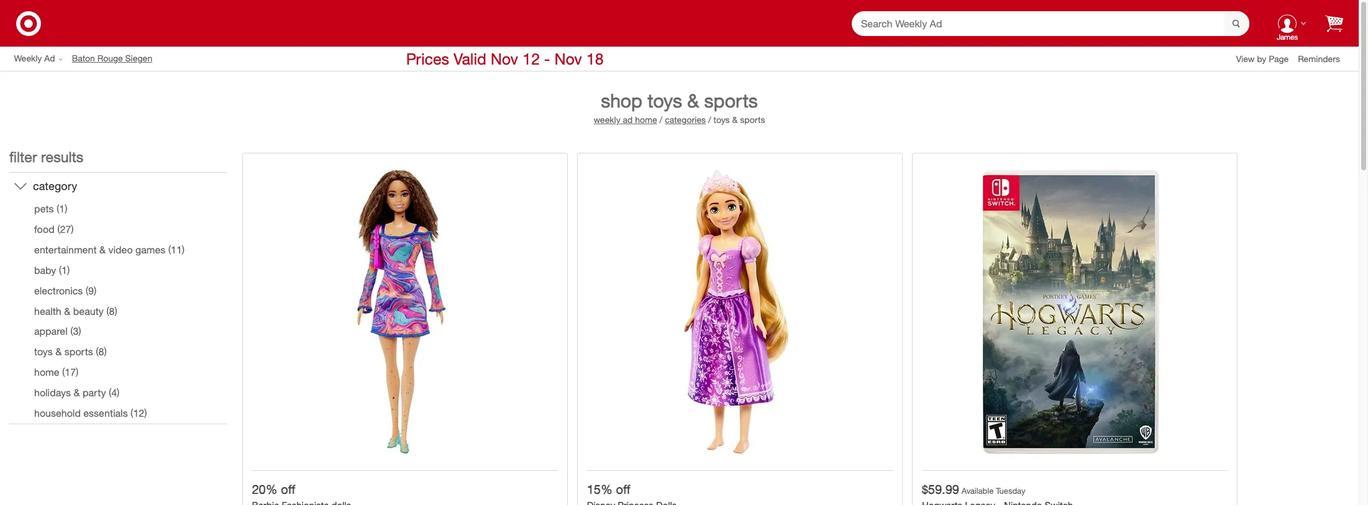 Task type: describe. For each thing, give the bounding box(es) containing it.
chevron right image
[[14, 180, 27, 192]]

household essentials (12)
[[34, 407, 147, 419]]

0 horizontal spatial home
[[34, 366, 59, 379]]

available
[[962, 486, 994, 496]]

weekly ad link
[[14, 52, 72, 65]]

siegen
[[125, 53, 152, 64]]

home (17)
[[34, 366, 79, 379]]

categories link
[[665, 114, 706, 125]]

(9)
[[86, 284, 97, 297]]

1 vertical spatial sports
[[740, 114, 765, 125]]

apparel (3)
[[34, 325, 81, 338]]

page
[[1269, 53, 1289, 64]]

(11)
[[168, 244, 185, 256]]

pets (1)
[[34, 203, 67, 215]]

(8) for health & beauty (8)
[[106, 305, 117, 317]]

valid
[[454, 49, 486, 68]]

entertainment & video games (11)
[[34, 244, 185, 256]]

results
[[41, 148, 83, 165]]

james link
[[1268, 3, 1307, 43]]

& for holidays & party (4)
[[74, 386, 80, 399]]

rouge
[[97, 53, 123, 64]]

2 vertical spatial sports
[[64, 346, 93, 358]]

party
[[83, 386, 106, 399]]

view by page link
[[1236, 53, 1298, 64]]

ad
[[623, 114, 633, 125]]

weekly ad
[[14, 53, 55, 64]]

(3)
[[70, 325, 81, 338]]

tuesday
[[996, 486, 1025, 496]]

15% off
[[587, 481, 630, 497]]

disney princess dolls image
[[587, 162, 885, 461]]

home inside shop toys & sports weekly ad home / categories / toys & sports
[[635, 114, 657, 125]]

weekly ad home link
[[594, 114, 657, 125]]

view
[[1236, 53, 1255, 64]]

reminders link
[[1298, 53, 1350, 65]]

1 / from the left
[[660, 114, 663, 125]]

(8) for toys & sports (8)
[[96, 346, 107, 358]]

(27)
[[57, 223, 74, 236]]

electronics
[[34, 284, 83, 297]]

& for health & beauty (8)
[[64, 305, 70, 317]]

(1) for baby (1)
[[59, 264, 70, 276]]

barbie fashionista dolls image
[[252, 162, 550, 461]]

18
[[586, 49, 604, 68]]

pets
[[34, 203, 54, 215]]

hogwarts legacy - nintendo switch image
[[922, 162, 1220, 461]]

baby
[[34, 264, 56, 276]]

off for 15% off
[[616, 481, 630, 497]]

1 vertical spatial toys
[[714, 114, 730, 125]]

apparel
[[34, 325, 68, 338]]

reminders
[[1298, 53, 1340, 64]]

$59.99 available tuesday
[[922, 481, 1025, 497]]

by
[[1257, 53, 1266, 64]]

food
[[34, 223, 55, 236]]

household
[[34, 407, 81, 419]]

-
[[544, 49, 550, 68]]

health
[[34, 305, 61, 317]]

prices
[[406, 49, 449, 68]]



Task type: locate. For each thing, give the bounding box(es) containing it.
0 horizontal spatial nov
[[491, 49, 518, 68]]

(1) right pets
[[56, 203, 67, 215]]

1 off from the left
[[281, 481, 295, 497]]

1 vertical spatial (8)
[[96, 346, 107, 358]]

toys down the apparel
[[34, 346, 53, 358]]

ad
[[44, 53, 55, 64]]

shop
[[601, 89, 642, 112]]

0 vertical spatial (1)
[[56, 203, 67, 215]]

2 horizontal spatial toys
[[714, 114, 730, 125]]

(1)
[[56, 203, 67, 215], [59, 264, 70, 276]]

& for entertainment & video games (11)
[[99, 244, 106, 256]]

1 horizontal spatial home
[[635, 114, 657, 125]]

0 vertical spatial sports
[[704, 89, 758, 112]]

nov
[[491, 49, 518, 68], [555, 49, 582, 68]]

go to target.com image
[[16, 11, 41, 36]]

view your cart on target.com image
[[1325, 15, 1343, 32]]

toys
[[648, 89, 682, 112], [714, 114, 730, 125], [34, 346, 53, 358]]

toys & sports (8)
[[34, 346, 107, 358]]

0 vertical spatial (8)
[[106, 305, 117, 317]]

(12)
[[131, 407, 147, 419]]

baton rouge siegen
[[72, 53, 152, 64]]

(1) for pets (1)
[[56, 203, 67, 215]]

view by page
[[1236, 53, 1289, 64]]

& right categories link
[[732, 114, 738, 125]]

home
[[635, 114, 657, 125], [34, 366, 59, 379]]

1 nov from the left
[[491, 49, 518, 68]]

video
[[108, 244, 133, 256]]

health & beauty (8)
[[34, 305, 117, 317]]

2 / from the left
[[708, 114, 711, 125]]

1 horizontal spatial /
[[708, 114, 711, 125]]

(8)
[[106, 305, 117, 317], [96, 346, 107, 358]]

off for 20% off
[[281, 481, 295, 497]]

off right 20%
[[281, 481, 295, 497]]

category
[[33, 179, 77, 192]]

(4)
[[109, 386, 120, 399]]

toys right categories link
[[714, 114, 730, 125]]

electronics (9)
[[34, 284, 97, 297]]

(8) right beauty
[[106, 305, 117, 317]]

/ right categories link
[[708, 114, 711, 125]]

2 vertical spatial toys
[[34, 346, 53, 358]]

baton
[[72, 53, 95, 64]]

1 vertical spatial (1)
[[59, 264, 70, 276]]

category button
[[9, 173, 226, 199]]

baton rouge siegen link
[[72, 52, 162, 65]]

0 horizontal spatial off
[[281, 481, 295, 497]]

&
[[687, 89, 699, 112], [732, 114, 738, 125], [99, 244, 106, 256], [64, 305, 70, 317], [55, 346, 62, 358], [74, 386, 80, 399]]

toys up categories link
[[648, 89, 682, 112]]

holidays
[[34, 386, 71, 399]]

15%
[[587, 481, 613, 497]]

12
[[523, 49, 540, 68]]

james
[[1277, 32, 1298, 42]]

nov left 12
[[491, 49, 518, 68]]

& left party
[[74, 386, 80, 399]]

essentials
[[83, 407, 128, 419]]

(8) up party
[[96, 346, 107, 358]]

home right ad
[[635, 114, 657, 125]]

food (27)
[[34, 223, 74, 236]]

& for toys & sports (8)
[[55, 346, 62, 358]]

1 vertical spatial home
[[34, 366, 59, 379]]

1 horizontal spatial toys
[[648, 89, 682, 112]]

beauty
[[73, 305, 104, 317]]

0 vertical spatial toys
[[648, 89, 682, 112]]

home up holidays
[[34, 366, 59, 379]]

sports
[[704, 89, 758, 112], [740, 114, 765, 125], [64, 346, 93, 358]]

20% off
[[252, 481, 295, 497]]

prices valid nov 12 - nov 18
[[406, 49, 604, 68]]

filter results
[[9, 148, 83, 165]]

games
[[135, 244, 165, 256]]

0 horizontal spatial toys
[[34, 346, 53, 358]]

2 off from the left
[[616, 481, 630, 497]]

entertainment
[[34, 244, 97, 256]]

categories
[[665, 114, 706, 125]]

filter
[[9, 148, 37, 165]]

nov right -
[[555, 49, 582, 68]]

& up categories
[[687, 89, 699, 112]]

holidays & party (4)
[[34, 386, 120, 399]]

weekly
[[594, 114, 621, 125]]

& down apparel (3)
[[55, 346, 62, 358]]

1 horizontal spatial off
[[616, 481, 630, 497]]

baby (1)
[[34, 264, 70, 276]]

(1) right the baby
[[59, 264, 70, 276]]

(17)
[[62, 366, 79, 379]]

weekly
[[14, 53, 42, 64]]

& right health
[[64, 305, 70, 317]]

0 horizontal spatial /
[[660, 114, 663, 125]]

off
[[281, 481, 295, 497], [616, 481, 630, 497]]

0 vertical spatial home
[[635, 114, 657, 125]]

/ left categories link
[[660, 114, 663, 125]]

/
[[660, 114, 663, 125], [708, 114, 711, 125]]

form
[[852, 11, 1250, 37]]

Search Weekly Ad search field
[[852, 11, 1250, 37]]

20%
[[252, 481, 278, 497]]

1 horizontal spatial nov
[[555, 49, 582, 68]]

$59.99
[[922, 481, 959, 497]]

2 nov from the left
[[555, 49, 582, 68]]

shop toys & sports weekly ad home / categories / toys & sports
[[594, 89, 765, 125]]

& left the video
[[99, 244, 106, 256]]

off right 15%
[[616, 481, 630, 497]]



Task type: vqa. For each thing, say whether or not it's contained in the screenshot.
2023
no



